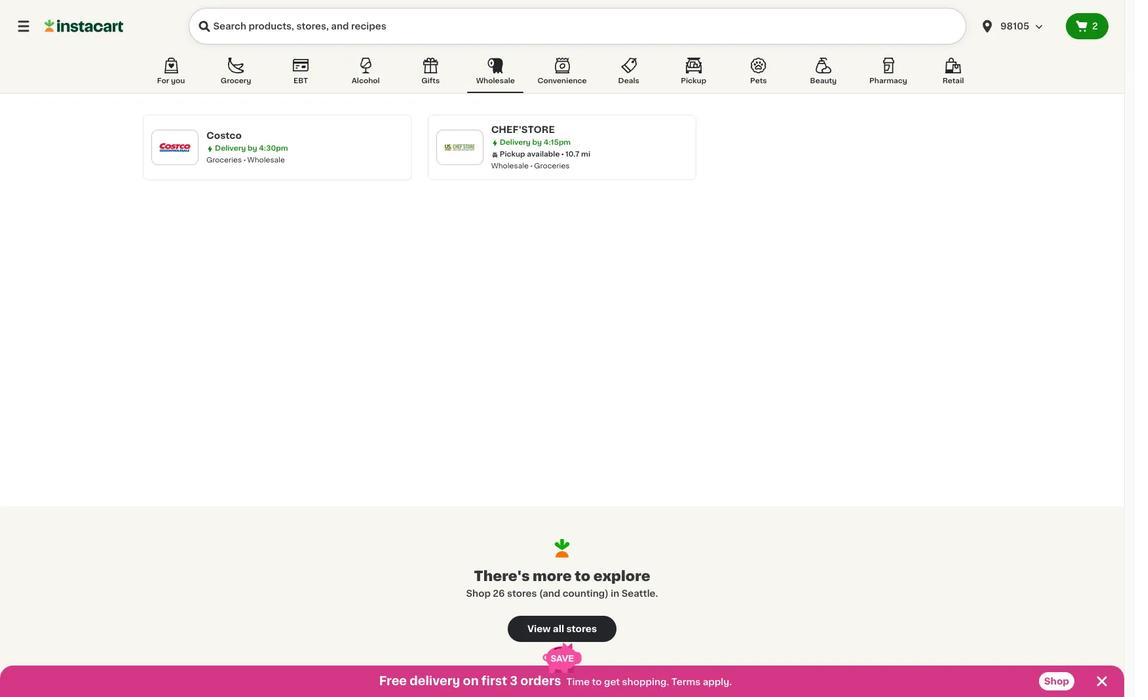 Task type: describe. For each thing, give the bounding box(es) containing it.
you
[[171, 77, 185, 85]]

to inside the there's more to explore shop 26 stores (and counting) in seattle.
[[575, 570, 591, 584]]

mi
[[582, 151, 591, 158]]

delivery by 4:15pm
[[500, 139, 571, 146]]

there's
[[474, 570, 530, 584]]

wholesale button
[[468, 55, 524, 93]]

convenience
[[538, 77, 587, 85]]

wholesale groceries
[[492, 163, 570, 170]]

to inside free delivery on first 3 orders time to get shopping. terms apply.
[[592, 678, 602, 687]]

2 button
[[1067, 13, 1109, 39]]

apply.
[[703, 678, 733, 687]]

delivery for chef'store
[[500, 139, 531, 146]]

deals
[[619, 77, 640, 85]]

counting)
[[563, 589, 609, 599]]

4:15pm
[[544, 139, 571, 146]]

first
[[482, 676, 508, 688]]

98105 button
[[980, 8, 1059, 45]]

retail
[[943, 77, 965, 85]]

groceries wholesale
[[207, 157, 285, 164]]

wholesale for wholesale groceries
[[492, 163, 529, 170]]

costco
[[207, 131, 242, 140]]

explore
[[594, 570, 651, 584]]

wholesale for wholesale
[[477, 77, 515, 85]]

convenience button
[[533, 55, 592, 93]]

view all stores link
[[508, 616, 617, 643]]

Search field
[[189, 8, 967, 45]]

10.7
[[566, 151, 580, 158]]

shop categories tab list
[[143, 55, 982, 93]]

shop inside button
[[1045, 677, 1070, 686]]

costco logo image
[[158, 130, 192, 165]]

gifts
[[422, 77, 440, 85]]

deals button
[[601, 55, 657, 93]]

free delivery on first 3 orders time to get shopping. terms apply.
[[379, 676, 733, 688]]

pickup button
[[666, 55, 722, 93]]

view all stores
[[528, 625, 597, 634]]

delivery by 4:30pm
[[215, 145, 288, 152]]

by for costco
[[248, 145, 257, 152]]

stores inside button
[[567, 625, 597, 634]]

instacart image
[[45, 18, 123, 34]]

chef'store
[[492, 125, 555, 134]]

save image
[[543, 644, 582, 674]]

for you button
[[143, 55, 199, 93]]

3
[[510, 676, 518, 688]]

view all stores button
[[508, 616, 617, 643]]

pickup for pickup
[[681, 77, 707, 85]]

seattle.
[[622, 589, 659, 599]]

delivery
[[410, 676, 461, 688]]

there's more to explore shop 26 stores (and counting) in seattle.
[[467, 570, 659, 599]]

pets button
[[731, 55, 787, 93]]

orders
[[521, 676, 562, 688]]

0 horizontal spatial groceries
[[207, 157, 242, 164]]

alcohol
[[352, 77, 380, 85]]



Task type: vqa. For each thing, say whether or not it's contained in the screenshot.
$10
no



Task type: locate. For each thing, give the bounding box(es) containing it.
stores
[[507, 589, 537, 599], [567, 625, 597, 634]]

available
[[527, 151, 560, 158]]

0 vertical spatial stores
[[507, 589, 537, 599]]

terms
[[672, 678, 701, 687]]

ebt
[[294, 77, 308, 85]]

shop
[[467, 589, 491, 599], [1045, 677, 1070, 686]]

retail button
[[926, 55, 982, 93]]

by up groceries wholesale
[[248, 145, 257, 152]]

grocery
[[221, 77, 251, 85]]

ebt button
[[273, 55, 329, 93]]

2
[[1093, 22, 1099, 31]]

get
[[605, 678, 620, 687]]

by for chef'store
[[533, 139, 542, 146]]

(and
[[540, 589, 561, 599]]

gifts button
[[403, 55, 459, 93]]

groceries down costco
[[207, 157, 242, 164]]

1 horizontal spatial groceries
[[535, 163, 570, 170]]

0 horizontal spatial to
[[575, 570, 591, 584]]

to left the get
[[592, 678, 602, 687]]

0 horizontal spatial stores
[[507, 589, 537, 599]]

10.7 mi
[[566, 151, 591, 158]]

close image
[[1095, 674, 1111, 690]]

delivery down costco
[[215, 145, 246, 152]]

0 horizontal spatial by
[[248, 145, 257, 152]]

wholesale down pickup available
[[492, 163, 529, 170]]

for you
[[157, 77, 185, 85]]

for
[[157, 77, 169, 85]]

0 horizontal spatial shop
[[467, 589, 491, 599]]

to
[[575, 570, 591, 584], [592, 678, 602, 687]]

4:30pm
[[259, 145, 288, 152]]

beauty button
[[796, 55, 852, 93]]

98105
[[1001, 22, 1030, 31]]

26
[[493, 589, 505, 599]]

wholesale inside button
[[477, 77, 515, 85]]

delivery
[[500, 139, 531, 146], [215, 145, 246, 152]]

1 horizontal spatial shop
[[1045, 677, 1070, 686]]

alcohol button
[[338, 55, 394, 93]]

None search field
[[189, 8, 967, 45]]

to up counting)
[[575, 570, 591, 584]]

pharmacy button
[[861, 55, 917, 93]]

1 horizontal spatial pickup
[[681, 77, 707, 85]]

98105 button
[[972, 8, 1067, 45]]

1 vertical spatial pickup
[[500, 151, 526, 158]]

wholesale up chef'store
[[477, 77, 515, 85]]

wholesale
[[477, 77, 515, 85], [248, 157, 285, 164], [492, 163, 529, 170]]

pharmacy
[[870, 77, 908, 85]]

stores right the all
[[567, 625, 597, 634]]

in
[[611, 589, 620, 599]]

chef'store logo image
[[443, 130, 477, 165]]

0 vertical spatial to
[[575, 570, 591, 584]]

pickup available
[[500, 151, 560, 158]]

0 horizontal spatial pickup
[[500, 151, 526, 158]]

pickup right deals
[[681, 77, 707, 85]]

delivery down chef'store
[[500, 139, 531, 146]]

stores right '26'
[[507, 589, 537, 599]]

delivery for costco
[[215, 145, 246, 152]]

by
[[533, 139, 542, 146], [248, 145, 257, 152]]

time
[[567, 678, 590, 687]]

wholesale down the 4:30pm
[[248, 157, 285, 164]]

view
[[528, 625, 551, 634]]

by up available
[[533, 139, 542, 146]]

1 horizontal spatial delivery
[[500, 139, 531, 146]]

pets
[[751, 77, 768, 85]]

shop button
[[1040, 673, 1075, 691]]

more
[[533, 570, 572, 584]]

0 vertical spatial shop
[[467, 589, 491, 599]]

groceries
[[207, 157, 242, 164], [535, 163, 570, 170]]

shopping.
[[623, 678, 670, 687]]

1 vertical spatial shop
[[1045, 677, 1070, 686]]

stores inside the there's more to explore shop 26 stores (and counting) in seattle.
[[507, 589, 537, 599]]

all
[[553, 625, 565, 634]]

1 horizontal spatial to
[[592, 678, 602, 687]]

shop left '26'
[[467, 589, 491, 599]]

0 vertical spatial pickup
[[681, 77, 707, 85]]

pickup
[[681, 77, 707, 85], [500, 151, 526, 158]]

shop inside the there's more to explore shop 26 stores (and counting) in seattle.
[[467, 589, 491, 599]]

free
[[379, 676, 407, 688]]

groceries down available
[[535, 163, 570, 170]]

pickup inside pickup button
[[681, 77, 707, 85]]

0 horizontal spatial delivery
[[215, 145, 246, 152]]

pickup up wholesale groceries on the top of page
[[500, 151, 526, 158]]

shop left close icon
[[1045, 677, 1070, 686]]

beauty
[[811, 77, 837, 85]]

on
[[463, 676, 479, 688]]

grocery button
[[208, 55, 264, 93]]

1 horizontal spatial by
[[533, 139, 542, 146]]

pickup for pickup available
[[500, 151, 526, 158]]

1 horizontal spatial stores
[[567, 625, 597, 634]]

1 vertical spatial to
[[592, 678, 602, 687]]

1 vertical spatial stores
[[567, 625, 597, 634]]



